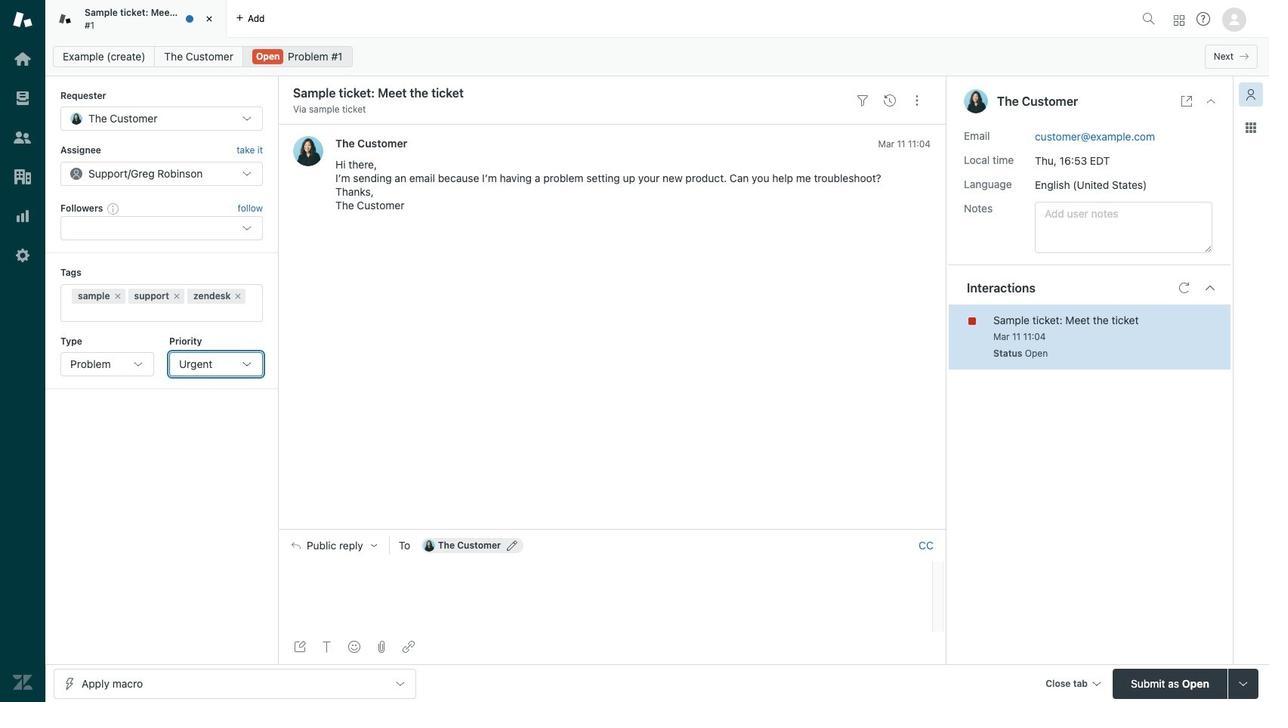 Task type: locate. For each thing, give the bounding box(es) containing it.
avatar image
[[293, 136, 324, 167]]

3 remove image from the left
[[234, 291, 243, 301]]

tab
[[45, 0, 227, 38]]

insert emojis image
[[348, 641, 361, 653]]

get help image
[[1197, 12, 1211, 26]]

close image
[[202, 11, 217, 26], [1206, 95, 1218, 107]]

add attachment image
[[376, 641, 388, 653]]

1 horizontal spatial remove image
[[172, 291, 181, 301]]

0 vertical spatial mar 11 11:04 text field
[[879, 139, 931, 150]]

displays possible ticket submission types image
[[1238, 678, 1250, 690]]

1 horizontal spatial mar 11 11:04 text field
[[994, 331, 1047, 342]]

Add user notes text field
[[1036, 201, 1213, 253]]

close image inside tabs tab list
[[202, 11, 217, 26]]

draft mode image
[[294, 641, 306, 653]]

2 remove image from the left
[[172, 291, 181, 301]]

1 vertical spatial close image
[[1206, 95, 1218, 107]]

events image
[[884, 94, 896, 106]]

Mar 11 11:04 text field
[[879, 139, 931, 150], [994, 331, 1047, 342]]

main element
[[0, 0, 45, 702]]

0 horizontal spatial close image
[[202, 11, 217, 26]]

1 horizontal spatial close image
[[1206, 95, 1218, 107]]

zendesk products image
[[1175, 15, 1185, 25]]

reporting image
[[13, 206, 33, 226]]

remove image
[[113, 291, 122, 301], [172, 291, 181, 301], [234, 291, 243, 301]]

0 vertical spatial close image
[[202, 11, 217, 26]]

0 horizontal spatial remove image
[[113, 291, 122, 301]]

2 horizontal spatial remove image
[[234, 291, 243, 301]]



Task type: describe. For each thing, give the bounding box(es) containing it.
customer@example.com image
[[423, 540, 435, 552]]

1 remove image from the left
[[113, 291, 122, 301]]

filter image
[[857, 94, 869, 106]]

organizations image
[[13, 167, 33, 187]]

hide composer image
[[606, 523, 618, 535]]

add link (cmd k) image
[[403, 641, 415, 653]]

1 vertical spatial mar 11 11:04 text field
[[994, 331, 1047, 342]]

zendesk image
[[13, 673, 33, 692]]

info on adding followers image
[[108, 203, 120, 215]]

secondary element
[[45, 42, 1270, 72]]

apps image
[[1246, 122, 1258, 134]]

format text image
[[321, 641, 333, 653]]

customer context image
[[1246, 88, 1258, 101]]

tabs tab list
[[45, 0, 1137, 38]]

views image
[[13, 88, 33, 108]]

get started image
[[13, 49, 33, 69]]

Subject field
[[290, 84, 847, 102]]

ticket actions image
[[912, 94, 924, 106]]

zendesk support image
[[13, 10, 33, 29]]

admin image
[[13, 246, 33, 265]]

customers image
[[13, 128, 33, 147]]

0 horizontal spatial mar 11 11:04 text field
[[879, 139, 931, 150]]

user image
[[964, 89, 989, 113]]

edit user image
[[507, 541, 518, 551]]

view more details image
[[1181, 95, 1194, 107]]



Task type: vqa. For each thing, say whether or not it's contained in the screenshot.
GET HELP image
yes



